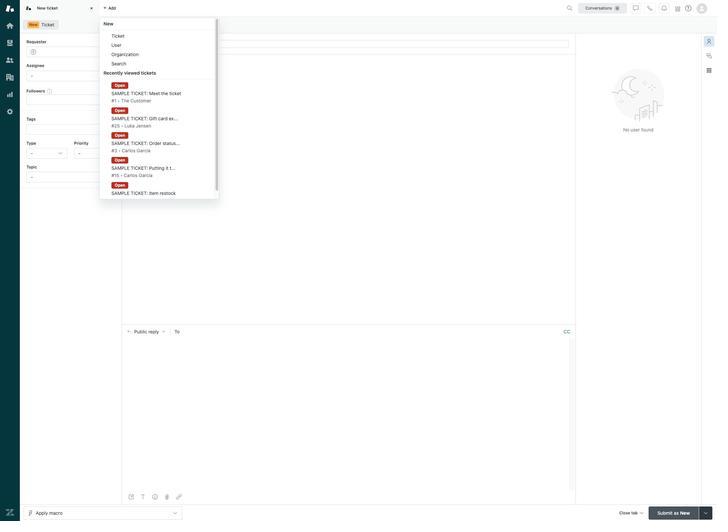 Task type: describe. For each thing, give the bounding box(es) containing it.
insert emojis image
[[152, 495, 158, 500]]

zendesk image
[[6, 509, 14, 517]]

customers image
[[6, 56, 14, 64]]

apps image
[[707, 68, 712, 73]]

main element
[[0, 0, 20, 521]]

organizations image
[[6, 73, 14, 82]]

6 menu item from the top
[[100, 106, 214, 130]]

zendesk support image
[[6, 4, 14, 13]]

views image
[[6, 39, 14, 47]]

notifications image
[[662, 5, 667, 11]]

5 menu item from the top
[[100, 81, 214, 106]]

format text image
[[141, 495, 146, 500]]

4 menu item from the top
[[100, 59, 214, 68]]

7 menu item from the top
[[100, 130, 214, 155]]

secondary element
[[20, 18, 717, 31]]

menu inside tabs tab list
[[99, 18, 220, 205]]

zendesk products image
[[675, 6, 680, 11]]



Task type: vqa. For each thing, say whether or not it's contained in the screenshot.
9th menu item from the bottom of the Tabs tab list
yes



Task type: locate. For each thing, give the bounding box(es) containing it.
tab inside tabs tab list
[[20, 0, 99, 17]]

customer context image
[[707, 39, 712, 44]]

tab
[[20, 0, 99, 17]]

draft mode image
[[129, 495, 134, 500]]

close image
[[88, 5, 95, 12]]

menu
[[99, 18, 220, 205]]

add link (cmd k) image
[[176, 495, 182, 500]]

3 menu item from the top
[[100, 50, 214, 59]]

minimize composer image
[[346, 322, 351, 327]]

reporting image
[[6, 90, 14, 99]]

Subject field
[[128, 40, 569, 48]]

get started image
[[6, 21, 14, 30]]

button displays agent's chat status as invisible. image
[[633, 5, 638, 11]]

get help image
[[685, 5, 691, 11]]

None field
[[31, 97, 101, 103], [31, 126, 109, 133], [184, 329, 561, 335], [31, 97, 101, 103], [31, 126, 109, 133], [184, 329, 561, 335]]

menu item
[[100, 31, 214, 41], [100, 41, 214, 50], [100, 50, 214, 59], [100, 59, 214, 68], [100, 81, 214, 106], [100, 106, 214, 130], [100, 130, 214, 155], [100, 155, 214, 180], [100, 180, 214, 205]]

9 menu item from the top
[[100, 180, 214, 205]]

info on adding followers image
[[47, 89, 52, 94]]

tabs tab list
[[20, 0, 564, 205]]

1 menu item from the top
[[100, 31, 214, 41]]

admin image
[[6, 107, 14, 116]]

8 menu item from the top
[[100, 155, 214, 180]]

2 menu item from the top
[[100, 41, 214, 50]]

add attachment image
[[164, 495, 170, 500]]



